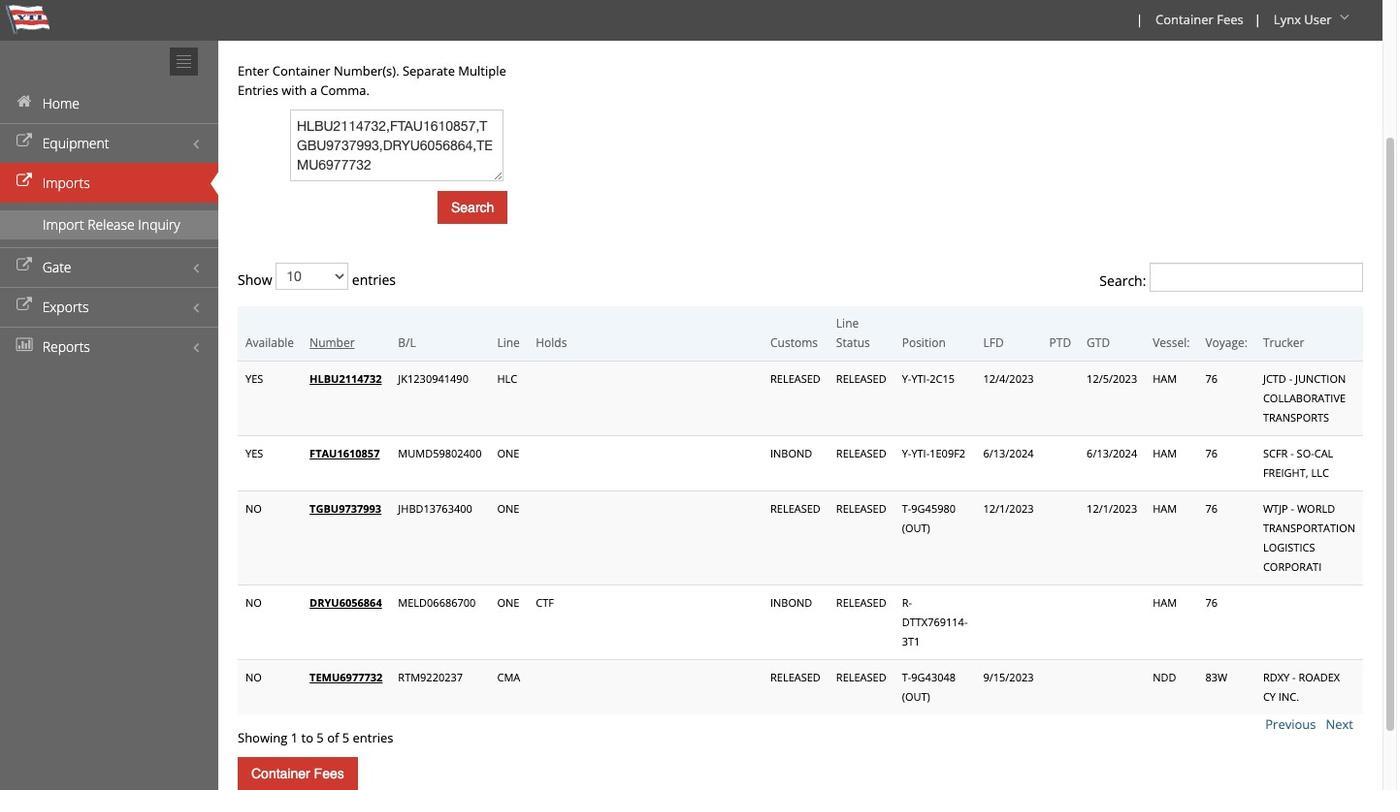 Task type: vqa. For each thing, say whether or not it's contained in the screenshot.
second external link image from the bottom
yes



Task type: describe. For each thing, give the bounding box(es) containing it.
no for dryu6056864
[[245, 596, 262, 610]]

entries
[[238, 82, 278, 99]]

search:
[[1100, 271, 1150, 290]]

scfr
[[1263, 446, 1288, 461]]

holds: activate to sort column ascending column header
[[528, 307, 763, 361]]

reports
[[42, 338, 90, 356]]

9/15/2023
[[983, 670, 1034, 685]]

gtd
[[1087, 335, 1110, 351]]

available
[[245, 335, 294, 351]]

imports
[[42, 174, 90, 192]]

y-yti-1e09f2
[[902, 446, 966, 461]]

enter
[[238, 62, 269, 80]]

angle down image
[[1335, 11, 1354, 24]]

location: activate to sort column ascending column header
[[894, 307, 976, 361]]

container inside button
[[251, 767, 310, 782]]

line: activate to sort column ascending column header
[[489, 307, 528, 361]]

customs
[[770, 335, 818, 351]]

search button
[[438, 191, 508, 224]]

ctf
[[536, 596, 554, 610]]

exports link
[[0, 287, 218, 327]]

vessel:
[[1153, 335, 1190, 351]]

freight,
[[1263, 466, 1308, 480]]

2 | from the left
[[1254, 11, 1261, 28]]

1
[[291, 730, 298, 747]]

scfr - so-cal freight, llc
[[1263, 446, 1333, 480]]

jctd
[[1263, 372, 1286, 386]]

b/l: activate to sort column ascending column header
[[390, 307, 489, 361]]

t- for 9g43048
[[902, 670, 911, 685]]

(out) for 9g45980
[[902, 521, 930, 536]]

lfd: activate to sort column ascending column header
[[976, 307, 1042, 361]]

line for line
[[497, 335, 520, 351]]

rdxy
[[1263, 670, 1290, 685]]

row containing line status
[[238, 307, 1363, 361]]

1 | from the left
[[1136, 11, 1143, 28]]

container fees inside button
[[251, 767, 344, 782]]

cal
[[1314, 446, 1333, 461]]

t-9g45980 (out)
[[902, 502, 956, 536]]

home
[[42, 94, 80, 113]]

ftau1610857
[[310, 446, 380, 461]]

search
[[451, 200, 494, 215]]

hlc
[[497, 372, 517, 386]]

9g45980
[[911, 502, 956, 516]]

inc.
[[1279, 690, 1299, 704]]

transports
[[1263, 410, 1329, 425]]

r- dttx769114- 3t1
[[902, 596, 968, 649]]

alert containing yes
[[238, 361, 1363, 715]]

roadex
[[1299, 670, 1340, 685]]

grid containing show
[[238, 110, 1363, 748]]

separate
[[403, 62, 455, 80]]

ham for 12/1/2023
[[1153, 502, 1177, 516]]

status
[[836, 335, 870, 351]]

next button
[[1326, 716, 1354, 734]]

yti- for 2c15
[[911, 372, 930, 386]]

dttx769114-
[[902, 615, 968, 630]]

dryu6056864
[[310, 596, 382, 610]]

ham for 12/5/2023
[[1153, 372, 1177, 386]]

reports link
[[0, 327, 218, 367]]

ndd
[[1153, 670, 1176, 685]]

with
[[282, 82, 307, 99]]

3t1
[[902, 635, 920, 649]]

1 12/1/2023 from the left
[[983, 502, 1034, 516]]

logistics
[[1263, 540, 1315, 555]]

rtm9220237
[[398, 670, 463, 685]]

9g43048
[[911, 670, 956, 685]]

one for meld06686700
[[497, 596, 519, 610]]

gtd: activate to sort column ascending column header
[[1079, 307, 1145, 361]]

1 6/13/2024 from the left
[[983, 446, 1034, 461]]

rdxy - roadex cy inc.
[[1263, 670, 1340, 704]]

vessel:: activate to sort column ascending column header
[[1145, 307, 1198, 361]]

holds
[[536, 335, 567, 351]]

gate link
[[0, 247, 218, 287]]

- for rdxy
[[1292, 670, 1296, 685]]

cy
[[1263, 690, 1276, 704]]

cma
[[497, 670, 520, 685]]

lynx
[[1274, 11, 1301, 28]]

home image
[[15, 95, 34, 109]]

4 76 from the top
[[1206, 596, 1218, 610]]

import release inquiry
[[43, 215, 180, 234]]

t-9g43048 (out)
[[902, 670, 956, 704]]

0 vertical spatial container
[[1156, 11, 1214, 28]]

yti- for 1e09f2
[[911, 446, 930, 461]]

position
[[902, 335, 946, 351]]

y- for y-yti-1e09f2
[[902, 446, 911, 461]]

2 12/1/2023 from the left
[[1087, 502, 1137, 516]]

import
[[43, 215, 84, 234]]

4 ham from the top
[[1153, 596, 1177, 610]]

trucker
[[1263, 335, 1305, 351]]

voyage:
[[1206, 335, 1248, 351]]

showing 1 to 5 of 5 entries
[[238, 730, 393, 747]]

external link image for imports
[[15, 175, 34, 188]]

83w
[[1206, 670, 1228, 685]]

- for wtjp
[[1291, 502, 1294, 516]]

- for jctd
[[1289, 372, 1293, 386]]

hlbu2114732
[[310, 372, 382, 386]]

container fees button
[[238, 758, 358, 791]]

lynx user link
[[1265, 0, 1361, 41]]



Task type: locate. For each thing, give the bounding box(es) containing it.
no left tgbu9737993
[[245, 502, 262, 516]]

line status: activate to sort column ascending column header
[[828, 307, 894, 361]]

2 6/13/2024 from the left
[[1087, 446, 1137, 461]]

(out)
[[902, 521, 930, 536], [902, 690, 930, 704]]

5
[[317, 730, 324, 747], [342, 730, 349, 747]]

ptd
[[1049, 335, 1071, 351]]

voyage:: activate to sort column ascending column header
[[1198, 307, 1255, 361]]

transportation
[[1263, 521, 1355, 536]]

number: activate to sort column ascending column header
[[302, 307, 390, 361]]

enter container number(s).  separate multiple entries with a comma.
[[238, 62, 506, 99]]

| left container fees link
[[1136, 11, 1143, 28]]

line status
[[836, 315, 870, 351]]

imports link
[[0, 163, 218, 203]]

1 inbond from the top
[[770, 446, 812, 461]]

external link image down home icon
[[15, 135, 34, 148]]

0 horizontal spatial |
[[1136, 11, 1143, 28]]

1 yes from the top
[[245, 372, 263, 386]]

external link image for exports
[[15, 299, 34, 312]]

no for tgbu9737993
[[245, 502, 262, 516]]

- left so-
[[1291, 446, 1294, 461]]

import release inquiry link
[[0, 211, 218, 240]]

one left ctf at the bottom left of page
[[497, 596, 519, 610]]

2 ham from the top
[[1153, 446, 1177, 461]]

external link image inside exports link
[[15, 299, 34, 312]]

1 vertical spatial t-
[[902, 670, 911, 685]]

of
[[327, 730, 339, 747]]

0 vertical spatial external link image
[[15, 259, 34, 273]]

(out) down the 9g45980
[[902, 521, 930, 536]]

1 horizontal spatial fees
[[1217, 11, 1244, 28]]

container fees left lynx
[[1156, 11, 1244, 28]]

home link
[[0, 83, 218, 123]]

yes down available
[[245, 372, 263, 386]]

1 horizontal spatial container fees
[[1156, 11, 1244, 28]]

1 vertical spatial one
[[497, 502, 519, 516]]

76 left wtjp at the right of the page
[[1206, 502, 1218, 516]]

6/13/2024
[[983, 446, 1034, 461], [1087, 446, 1137, 461]]

0 vertical spatial y-
[[902, 372, 911, 386]]

1 one from the top
[[497, 446, 519, 461]]

2c15
[[930, 372, 955, 386]]

external link image for equipment
[[15, 135, 34, 148]]

container fees down the 1
[[251, 767, 344, 782]]

1 vertical spatial yes
[[245, 446, 263, 461]]

line inside line status
[[836, 315, 859, 332]]

76 for wtjp - world transportation logistics corporati
[[1206, 502, 1218, 516]]

inbond for r-
[[770, 596, 812, 610]]

5 right of
[[342, 730, 349, 747]]

previous button
[[1265, 716, 1316, 734]]

grid
[[238, 110, 1363, 748]]

ptd: activate to sort column ascending column header
[[1042, 307, 1079, 361]]

1 vertical spatial external link image
[[15, 299, 34, 312]]

entries right of
[[353, 730, 393, 747]]

- inside jctd - junction collaborative transports
[[1289, 372, 1293, 386]]

y- left 2c15
[[902, 372, 911, 386]]

0 vertical spatial t-
[[902, 502, 911, 516]]

container
[[1156, 11, 1214, 28], [272, 62, 330, 80], [251, 767, 310, 782]]

1 vertical spatial yti-
[[911, 446, 930, 461]]

76 for jctd - junction collaborative transports
[[1206, 372, 1218, 386]]

junction
[[1295, 372, 1346, 386]]

0 vertical spatial (out)
[[902, 521, 930, 536]]

t- for 9g45980
[[902, 502, 911, 516]]

jctd - junction collaborative transports
[[1263, 372, 1346, 425]]

mumd59802400
[[398, 446, 482, 461]]

yes left ftau1610857
[[245, 446, 263, 461]]

6/13/2024 down 12/5/2023
[[1087, 446, 1137, 461]]

r-
[[902, 596, 912, 610]]

1 horizontal spatial line
[[836, 315, 859, 332]]

1e09f2
[[930, 446, 966, 461]]

(out) inside t-9g43048 (out)
[[902, 690, 930, 704]]

meld06686700
[[398, 596, 476, 610]]

t- down "3t1" on the right bottom of the page
[[902, 670, 911, 685]]

1 vertical spatial container fees
[[251, 767, 344, 782]]

world
[[1297, 502, 1335, 516]]

2 external link image from the top
[[15, 175, 34, 188]]

next
[[1326, 716, 1354, 734]]

1 external link image from the top
[[15, 259, 34, 273]]

alert
[[238, 361, 1363, 715]]

- inside scfr - so-cal freight, llc
[[1291, 446, 1294, 461]]

yes for hlbu2114732
[[245, 372, 263, 386]]

y-yti-2c15
[[902, 372, 955, 386]]

0 horizontal spatial fees
[[314, 767, 344, 782]]

1 vertical spatial (out)
[[902, 690, 930, 704]]

3 ham from the top
[[1153, 502, 1177, 516]]

inbond
[[770, 446, 812, 461], [770, 596, 812, 610]]

no left dryu6056864
[[245, 596, 262, 610]]

previous next
[[1265, 716, 1354, 734]]

2 t- from the top
[[902, 670, 911, 685]]

release
[[88, 215, 135, 234]]

fees
[[1217, 11, 1244, 28], [314, 767, 344, 782]]

one right mumd59802400
[[497, 446, 519, 461]]

user
[[1304, 11, 1332, 28]]

1 vertical spatial line
[[497, 335, 520, 351]]

external link image left imports
[[15, 175, 34, 188]]

3 one from the top
[[497, 596, 519, 610]]

1 5 from the left
[[317, 730, 324, 747]]

1 horizontal spatial |
[[1254, 11, 1261, 28]]

released
[[770, 372, 821, 386], [836, 372, 887, 386], [836, 446, 887, 461], [770, 502, 821, 516], [836, 502, 887, 516], [836, 596, 887, 610], [770, 670, 821, 685], [836, 670, 887, 685]]

(out) for 9g43048
[[902, 690, 930, 704]]

line for line status
[[836, 315, 859, 332]]

t- inside t-9g45980 (out)
[[902, 502, 911, 516]]

0 vertical spatial external link image
[[15, 135, 34, 148]]

| left lynx
[[1254, 11, 1261, 28]]

wtjp
[[1263, 502, 1288, 516]]

number(s).
[[334, 62, 399, 80]]

2 vertical spatial container
[[251, 767, 310, 782]]

- inside 'wtjp - world transportation logistics corporati'
[[1291, 502, 1294, 516]]

lynx user
[[1274, 11, 1332, 28]]

external link image
[[15, 135, 34, 148], [15, 175, 34, 188]]

1 (out) from the top
[[902, 521, 930, 536]]

2 one from the top
[[497, 502, 519, 516]]

1 vertical spatial fees
[[314, 767, 344, 782]]

(out) down 9g43048
[[902, 690, 930, 704]]

collaborative
[[1263, 391, 1346, 406]]

None text field
[[290, 110, 504, 181]]

2 (out) from the top
[[902, 690, 930, 704]]

0 vertical spatial inbond
[[770, 446, 812, 461]]

2 vertical spatial no
[[245, 670, 262, 685]]

entries
[[348, 270, 396, 289], [353, 730, 393, 747]]

- inside rdxy - roadex cy inc.
[[1292, 670, 1296, 685]]

2 76 from the top
[[1206, 446, 1218, 461]]

no up showing
[[245, 670, 262, 685]]

to
[[301, 730, 313, 747]]

corporati
[[1263, 560, 1322, 574]]

customs: activate to sort column ascending column header
[[763, 307, 828, 361]]

multiple
[[458, 62, 506, 80]]

comma.
[[320, 82, 370, 99]]

-
[[1289, 372, 1293, 386], [1291, 446, 1294, 461], [1291, 502, 1294, 516], [1292, 670, 1296, 685]]

1 horizontal spatial 12/1/2023
[[1087, 502, 1137, 516]]

tgbu9737993
[[310, 502, 381, 516]]

y- left 1e09f2
[[902, 446, 911, 461]]

3 76 from the top
[[1206, 502, 1218, 516]]

ham
[[1153, 372, 1177, 386], [1153, 446, 1177, 461], [1153, 502, 1177, 516], [1153, 596, 1177, 610]]

0 vertical spatial container fees
[[1156, 11, 1244, 28]]

1 vertical spatial y-
[[902, 446, 911, 461]]

wtjp - world transportation logistics corporati
[[1263, 502, 1355, 574]]

one for jhbd13763400
[[497, 502, 519, 516]]

5 left of
[[317, 730, 324, 747]]

1 horizontal spatial 6/13/2024
[[1087, 446, 1137, 461]]

1 vertical spatial inbond
[[770, 596, 812, 610]]

1 y- from the top
[[902, 372, 911, 386]]

6/13/2024 right 1e09f2
[[983, 446, 1034, 461]]

yti-
[[911, 372, 930, 386], [911, 446, 930, 461]]

yes for ftau1610857
[[245, 446, 263, 461]]

t- inside t-9g43048 (out)
[[902, 670, 911, 685]]

76 up 83w
[[1206, 596, 1218, 610]]

entries up 'number: activate to sort column ascending' column header
[[348, 270, 396, 289]]

showing
[[238, 730, 288, 747]]

0 vertical spatial one
[[497, 446, 519, 461]]

line
[[836, 315, 859, 332], [497, 335, 520, 351]]

a
[[310, 82, 317, 99]]

76 for scfr - so-cal freight, llc
[[1206, 446, 1218, 461]]

external link image
[[15, 259, 34, 273], [15, 299, 34, 312]]

available: activate to sort column ascending column header
[[238, 307, 302, 361]]

external link image inside gate link
[[15, 259, 34, 273]]

lfd
[[983, 335, 1004, 351]]

container fees
[[1156, 11, 1244, 28], [251, 767, 344, 782]]

2 y- from the top
[[902, 446, 911, 461]]

equipment
[[42, 134, 109, 152]]

1 vertical spatial no
[[245, 596, 262, 610]]

- right rdxy
[[1292, 670, 1296, 685]]

1 external link image from the top
[[15, 135, 34, 148]]

line up hlc
[[497, 335, 520, 351]]

yti- up the 9g45980
[[911, 446, 930, 461]]

inbond for y-
[[770, 446, 812, 461]]

0 vertical spatial line
[[836, 315, 859, 332]]

gate
[[42, 258, 71, 277]]

container inside "enter container number(s).  separate multiple entries with a comma."
[[272, 62, 330, 80]]

external link image left gate
[[15, 259, 34, 273]]

0 vertical spatial fees
[[1217, 11, 1244, 28]]

- right wtjp at the right of the page
[[1291, 502, 1294, 516]]

0 horizontal spatial container fees
[[251, 767, 344, 782]]

jk1230941490
[[398, 372, 469, 386]]

temu6977732
[[310, 670, 383, 685]]

0 horizontal spatial 5
[[317, 730, 324, 747]]

3 no from the top
[[245, 670, 262, 685]]

2 vertical spatial one
[[497, 596, 519, 610]]

1 76 from the top
[[1206, 372, 1218, 386]]

None text field
[[1150, 263, 1363, 292]]

external link image up bar chart icon
[[15, 299, 34, 312]]

one right jhbd13763400
[[497, 502, 519, 516]]

yes
[[245, 372, 263, 386], [245, 446, 263, 461]]

number
[[310, 335, 355, 351]]

bar chart image
[[15, 339, 34, 352]]

12/1/2023
[[983, 502, 1034, 516], [1087, 502, 1137, 516]]

1 no from the top
[[245, 502, 262, 516]]

(out) inside t-9g45980 (out)
[[902, 521, 930, 536]]

t-
[[902, 502, 911, 516], [902, 670, 911, 685]]

76
[[1206, 372, 1218, 386], [1206, 446, 1218, 461], [1206, 502, 1218, 516], [1206, 596, 1218, 610]]

fees left lynx
[[1217, 11, 1244, 28]]

line up status
[[836, 315, 859, 332]]

previous
[[1265, 716, 1316, 734]]

- for scfr
[[1291, 446, 1294, 461]]

2 no from the top
[[245, 596, 262, 610]]

ham for 6/13/2024
[[1153, 446, 1177, 461]]

y- for y-yti-2c15
[[902, 372, 911, 386]]

so-
[[1297, 446, 1314, 461]]

2 yti- from the top
[[911, 446, 930, 461]]

one for mumd59802400
[[497, 446, 519, 461]]

12/4/2023
[[983, 372, 1034, 386]]

no for temu6977732
[[245, 670, 262, 685]]

0 horizontal spatial 12/1/2023
[[983, 502, 1034, 516]]

external link image for gate
[[15, 259, 34, 273]]

2 5 from the left
[[342, 730, 349, 747]]

1 vertical spatial entries
[[353, 730, 393, 747]]

- right jctd
[[1289, 372, 1293, 386]]

b/l
[[398, 335, 416, 351]]

fees down of
[[314, 767, 344, 782]]

jhbd13763400
[[398, 502, 472, 516]]

76 left scfr
[[1206, 446, 1218, 461]]

external link image inside equipment link
[[15, 135, 34, 148]]

t- down y-yti-1e09f2
[[902, 502, 911, 516]]

76 down voyage:
[[1206, 372, 1218, 386]]

1 ham from the top
[[1153, 372, 1177, 386]]

external link image inside imports link
[[15, 175, 34, 188]]

1 yti- from the top
[[911, 372, 930, 386]]

0 horizontal spatial 6/13/2024
[[983, 446, 1034, 461]]

1 vertical spatial container
[[272, 62, 330, 80]]

line inside column header
[[497, 335, 520, 351]]

2 external link image from the top
[[15, 299, 34, 312]]

0 horizontal spatial line
[[497, 335, 520, 351]]

row
[[238, 307, 1363, 361]]

equipment link
[[0, 123, 218, 163]]

inquiry
[[138, 215, 180, 234]]

0 vertical spatial entries
[[348, 270, 396, 289]]

yti- down position
[[911, 372, 930, 386]]

0 vertical spatial no
[[245, 502, 262, 516]]

0 vertical spatial yti-
[[911, 372, 930, 386]]

1 horizontal spatial 5
[[342, 730, 349, 747]]

2 inbond from the top
[[770, 596, 812, 610]]

show
[[238, 270, 276, 289]]

container fees link
[[1147, 0, 1250, 41]]

1 vertical spatial external link image
[[15, 175, 34, 188]]

2 yes from the top
[[245, 446, 263, 461]]

1 t- from the top
[[902, 502, 911, 516]]

fees inside button
[[314, 767, 344, 782]]

0 vertical spatial yes
[[245, 372, 263, 386]]

12/5/2023
[[1087, 372, 1137, 386]]

trucker: activate to sort column ascending column header
[[1255, 307, 1363, 361]]



